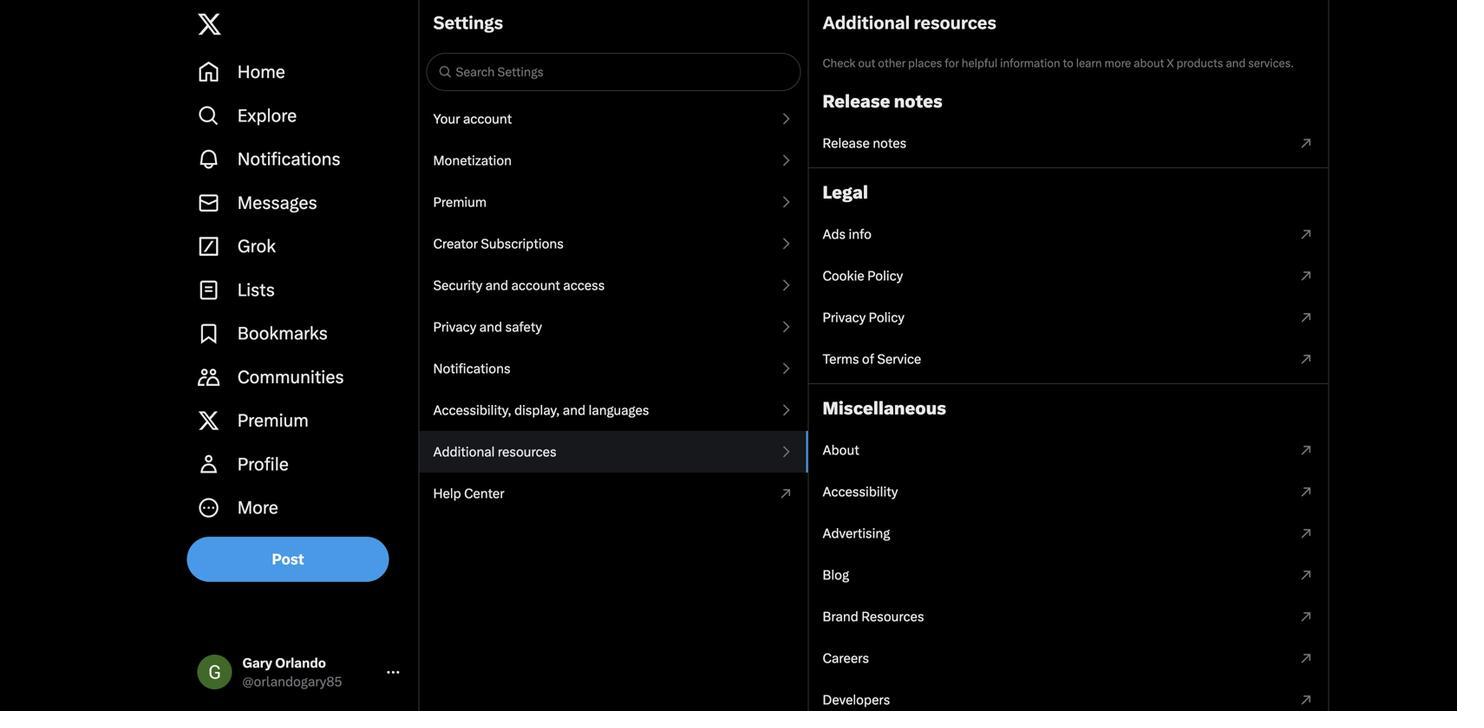 Task type: vqa. For each thing, say whether or not it's contained in the screenshot.
Subscriptions
yes



Task type: describe. For each thing, give the bounding box(es) containing it.
brand resources link
[[809, 596, 1328, 638]]

Search query text field
[[452, 55, 799, 89]]

explore link
[[187, 94, 412, 137]]

communities link
[[187, 355, 412, 399]]

home link
[[187, 50, 412, 94]]

cookie
[[823, 268, 865, 284]]

safety
[[505, 319, 542, 335]]

center
[[464, 486, 504, 501]]

explore
[[237, 105, 297, 126]]

additional for additional resources region
[[823, 13, 910, 33]]

cookie policy
[[823, 268, 903, 284]]

careers link
[[809, 638, 1328, 679]]

1 release from the top
[[823, 91, 890, 112]]

your account
[[433, 111, 512, 127]]

terms
[[823, 351, 859, 367]]

1 vertical spatial notes
[[873, 135, 907, 151]]

service
[[877, 351, 921, 367]]

0 vertical spatial premium link
[[419, 181, 808, 223]]

display,
[[514, 402, 560, 418]]

more button
[[187, 486, 412, 530]]

and left safety at the left top of the page
[[479, 319, 502, 335]]

1 release notes from the top
[[823, 91, 943, 112]]

grok link
[[187, 225, 412, 268]]

premium inside primary navigation
[[237, 410, 309, 431]]

@orlandogary85
[[242, 674, 342, 690]]

security and account access link
[[419, 265, 808, 306]]

about link
[[809, 429, 1328, 471]]

communities
[[237, 367, 344, 388]]

monetization
[[433, 153, 512, 168]]

0 vertical spatial account
[[463, 111, 512, 127]]

for
[[945, 56, 959, 70]]

x
[[1167, 56, 1174, 70]]

messages link
[[187, 181, 412, 225]]

accessibility, display, and languages
[[433, 402, 649, 418]]

privacy for privacy and safety
[[433, 319, 476, 335]]

tab list inside settings region
[[419, 98, 808, 514]]

careers
[[823, 651, 869, 666]]

advertising link
[[809, 513, 1328, 554]]

and right "display,"
[[563, 402, 586, 418]]

out
[[858, 56, 876, 70]]

more
[[237, 498, 278, 518]]

check
[[823, 56, 856, 70]]

settings region
[[419, 0, 809, 711]]

accessibility
[[823, 484, 898, 500]]

information
[[1000, 56, 1060, 70]]

blog link
[[809, 554, 1328, 596]]

subscriptions
[[481, 236, 564, 252]]

0 horizontal spatial notifications link
[[187, 137, 412, 181]]

and inside additional resources region
[[1226, 56, 1246, 70]]

monetization link
[[419, 140, 808, 181]]

additional resources for additional resources region
[[823, 13, 996, 33]]

check out other places for helpful information to learn more about x products and services.
[[823, 56, 1294, 70]]

miscellaneous
[[823, 398, 946, 419]]

policy for cookie policy
[[867, 268, 903, 284]]

ads
[[823, 226, 846, 242]]

helpful
[[962, 56, 998, 70]]

help center
[[433, 486, 504, 501]]

advertising
[[823, 526, 890, 541]]

settings
[[433, 13, 503, 33]]

ads info
[[823, 226, 872, 242]]

creator subscriptions
[[433, 236, 564, 252]]

help center link
[[419, 473, 808, 514]]

1 vertical spatial notifications link
[[419, 348, 808, 389]]

privacy and safety
[[433, 319, 542, 335]]

additional resources region
[[809, 0, 1329, 711]]

profile link
[[187, 443, 412, 486]]

accessibility link
[[809, 471, 1328, 513]]

developers link
[[809, 679, 1328, 711]]

Search Settings search field
[[419, 46, 808, 98]]

terms of service link
[[809, 338, 1328, 380]]

lists link
[[187, 268, 412, 312]]

grok
[[237, 236, 276, 257]]

messages
[[237, 192, 317, 213]]

release notes link
[[809, 122, 1328, 164]]

info
[[849, 226, 872, 242]]

creator
[[433, 236, 478, 252]]



Task type: locate. For each thing, give the bounding box(es) containing it.
resources inside additional resources region
[[914, 13, 996, 33]]

1 vertical spatial release notes
[[823, 135, 907, 151]]

1 vertical spatial account
[[511, 278, 560, 293]]

resources inside additional resources link
[[498, 444, 557, 460]]

resources for additional resources region
[[914, 13, 996, 33]]

notifications
[[237, 149, 341, 170], [433, 361, 511, 376]]

resources
[[914, 13, 996, 33], [498, 444, 557, 460]]

your account link
[[419, 98, 808, 140]]

notes down places
[[894, 91, 943, 112]]

additional resources up center
[[433, 444, 557, 460]]

1 vertical spatial premium link
[[187, 399, 412, 443]]

account right your
[[463, 111, 512, 127]]

release up legal
[[823, 135, 870, 151]]

0 vertical spatial notes
[[894, 91, 943, 112]]

additional up out
[[823, 13, 910, 33]]

and
[[1226, 56, 1246, 70], [485, 278, 508, 293], [479, 319, 502, 335], [563, 402, 586, 418]]

1 horizontal spatial additional resources
[[823, 13, 996, 33]]

privacy policy link
[[809, 297, 1328, 338]]

release notes up legal
[[823, 135, 907, 151]]

brand resources
[[823, 609, 924, 625]]

1 vertical spatial notifications
[[433, 361, 511, 376]]

other
[[878, 56, 906, 70]]

languages
[[589, 402, 649, 418]]

release notes down 'other'
[[823, 91, 943, 112]]

privacy inside additional resources region
[[823, 310, 866, 325]]

1 horizontal spatial notifications
[[433, 361, 511, 376]]

1 horizontal spatial additional
[[823, 13, 910, 33]]

additional resources link
[[419, 431, 808, 473]]

post link
[[187, 537, 389, 582]]

about
[[823, 442, 859, 458]]

resources up for
[[914, 13, 996, 33]]

1 vertical spatial additional resources
[[433, 444, 557, 460]]

0 vertical spatial premium
[[433, 194, 487, 210]]

profile
[[237, 454, 289, 475]]

notifications link up "languages"
[[419, 348, 808, 389]]

1 horizontal spatial premium link
[[419, 181, 808, 223]]

notifications link up messages at the top left of the page
[[187, 137, 412, 181]]

0 horizontal spatial additional
[[433, 444, 495, 460]]

services.
[[1248, 56, 1294, 70]]

about
[[1134, 56, 1164, 70]]

premium inside settings region
[[433, 194, 487, 210]]

release down out
[[823, 91, 890, 112]]

premium
[[433, 194, 487, 210], [237, 410, 309, 431]]

1 vertical spatial release
[[823, 135, 870, 151]]

0 horizontal spatial privacy
[[433, 319, 476, 335]]

resources down "display,"
[[498, 444, 557, 460]]

0 vertical spatial notifications
[[237, 149, 341, 170]]

your
[[433, 111, 460, 127]]

account up safety at the left top of the page
[[511, 278, 560, 293]]

and right security
[[485, 278, 508, 293]]

tab list containing your account
[[419, 98, 808, 514]]

additional inside settings region
[[433, 444, 495, 460]]

additional inside region
[[823, 13, 910, 33]]

notifications inside primary navigation
[[237, 149, 341, 170]]

help
[[433, 486, 461, 501]]

notifications inside settings region
[[433, 361, 511, 376]]

notifications down the "explore" link
[[237, 149, 341, 170]]

0 vertical spatial additional
[[823, 13, 910, 33]]

resources
[[862, 609, 924, 625]]

brand
[[823, 609, 859, 625]]

resources for additional resources link
[[498, 444, 557, 460]]

notifications link
[[187, 137, 412, 181], [419, 348, 808, 389]]

lists
[[237, 280, 275, 300]]

premium link down communities
[[187, 399, 412, 443]]

terms of service
[[823, 351, 921, 367]]

0 horizontal spatial additional resources
[[433, 444, 557, 460]]

security
[[433, 278, 483, 293]]

policy inside privacy policy link
[[869, 310, 905, 325]]

premium link down your account link
[[419, 181, 808, 223]]

more
[[1105, 56, 1131, 70]]

legal
[[823, 182, 868, 203]]

accessibility, display, and languages link
[[419, 389, 808, 431]]

of
[[862, 351, 874, 367]]

and left services.
[[1226, 56, 1246, 70]]

products
[[1177, 56, 1223, 70]]

creator subscriptions link
[[419, 223, 808, 265]]

orlando
[[275, 655, 326, 671]]

policy right "cookie"
[[867, 268, 903, 284]]

notes down 'other'
[[873, 135, 907, 151]]

gary orlando @orlandogary85
[[242, 655, 342, 690]]

1 vertical spatial additional
[[433, 444, 495, 460]]

policy
[[867, 268, 903, 284], [869, 310, 905, 325]]

developers
[[823, 692, 890, 708]]

tab list
[[419, 98, 808, 514]]

learn
[[1076, 56, 1102, 70]]

home
[[237, 62, 285, 83]]

0 vertical spatial resources
[[914, 13, 996, 33]]

0 vertical spatial policy
[[867, 268, 903, 284]]

privacy for privacy policy
[[823, 310, 866, 325]]

0 horizontal spatial premium
[[237, 410, 309, 431]]

policy for privacy policy
[[869, 310, 905, 325]]

additional for additional resources link
[[433, 444, 495, 460]]

1 vertical spatial premium
[[237, 410, 309, 431]]

additional resources inside region
[[823, 13, 996, 33]]

release notes inside release notes link
[[823, 135, 907, 151]]

places
[[908, 56, 942, 70]]

privacy and safety link
[[419, 306, 808, 348]]

additional up help center
[[433, 444, 495, 460]]

access
[[563, 278, 605, 293]]

2 release from the top
[[823, 135, 870, 151]]

0 horizontal spatial resources
[[498, 444, 557, 460]]

0 vertical spatial release notes
[[823, 91, 943, 112]]

1 horizontal spatial premium
[[433, 194, 487, 210]]

1 horizontal spatial resources
[[914, 13, 996, 33]]

gary
[[242, 655, 272, 671]]

ads info link
[[809, 213, 1328, 255]]

0 horizontal spatial premium link
[[187, 399, 412, 443]]

1 horizontal spatial privacy
[[823, 310, 866, 325]]

0 vertical spatial notifications link
[[187, 137, 412, 181]]

bookmarks link
[[187, 312, 412, 355]]

additional resources inside settings region
[[433, 444, 557, 460]]

policy up the "service"
[[869, 310, 905, 325]]

to
[[1063, 56, 1074, 70]]

post
[[272, 551, 304, 568]]

release notes
[[823, 91, 943, 112], [823, 135, 907, 151]]

notifications up accessibility,
[[433, 361, 511, 376]]

privacy
[[823, 310, 866, 325], [433, 319, 476, 335]]

premium up creator
[[433, 194, 487, 210]]

1 vertical spatial resources
[[498, 444, 557, 460]]

privacy policy
[[823, 310, 905, 325]]

additional resources up places
[[823, 13, 996, 33]]

additional resources for additional resources link
[[433, 444, 557, 460]]

primary navigation
[[187, 50, 412, 530]]

blog
[[823, 567, 849, 583]]

account
[[463, 111, 512, 127], [511, 278, 560, 293]]

privacy inside settings region
[[433, 319, 476, 335]]

additional resources
[[823, 13, 996, 33], [433, 444, 557, 460]]

privacy down "cookie"
[[823, 310, 866, 325]]

policy inside the cookie policy link
[[867, 268, 903, 284]]

0 vertical spatial release
[[823, 91, 890, 112]]

premium up profile
[[237, 410, 309, 431]]

security and account access
[[433, 278, 605, 293]]

bookmarks
[[237, 323, 328, 344]]

0 horizontal spatial notifications
[[237, 149, 341, 170]]

privacy down security
[[433, 319, 476, 335]]

accessibility,
[[433, 402, 511, 418]]

premium link
[[419, 181, 808, 223], [187, 399, 412, 443]]

2 release notes from the top
[[823, 135, 907, 151]]

cookie policy link
[[809, 255, 1328, 297]]

1 vertical spatial policy
[[869, 310, 905, 325]]

release
[[823, 91, 890, 112], [823, 135, 870, 151]]

0 vertical spatial additional resources
[[823, 13, 996, 33]]

1 horizontal spatial notifications link
[[419, 348, 808, 389]]



